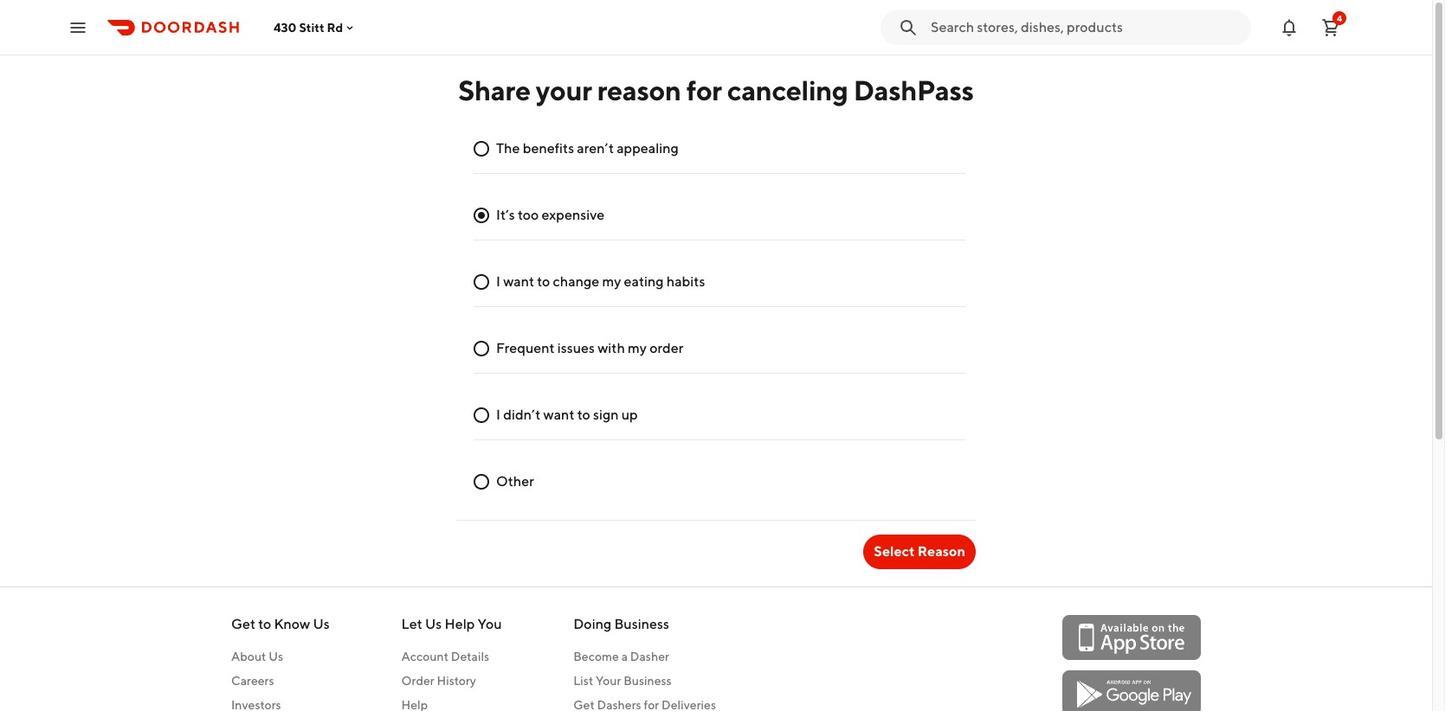 Task type: describe. For each thing, give the bounding box(es) containing it.
430 stitt rd button
[[274, 20, 357, 34]]

1 items, open order cart image
[[1321, 17, 1341, 38]]

1 vertical spatial to
[[577, 407, 590, 423]]

eating
[[624, 274, 664, 290]]

too
[[518, 207, 539, 223]]

It's too expensive radio
[[474, 208, 489, 223]]

get
[[231, 617, 255, 633]]

get to know us
[[231, 617, 330, 633]]

1 horizontal spatial to
[[537, 274, 550, 290]]

let
[[401, 617, 422, 633]]

about us
[[231, 650, 283, 664]]

with
[[598, 340, 625, 357]]

select reason
[[874, 544, 966, 560]]

careers
[[231, 675, 274, 688]]

it's
[[496, 207, 515, 223]]

us for let us help you
[[425, 617, 442, 633]]

issues
[[558, 340, 595, 357]]

account details link
[[401, 649, 502, 666]]

you
[[478, 617, 502, 633]]

about
[[231, 650, 266, 664]]

rd
[[327, 20, 343, 34]]

expensive
[[542, 207, 605, 223]]

list your business link
[[573, 673, 716, 690]]

sign
[[593, 407, 619, 423]]

dasher
[[630, 650, 669, 664]]

the benefits aren't appealing
[[496, 140, 679, 157]]

i for i didn't want to sign up
[[496, 407, 501, 423]]

0 vertical spatial business
[[614, 617, 669, 633]]

your
[[596, 675, 621, 688]]

0 vertical spatial want
[[503, 274, 534, 290]]

i for i want to change my eating habits
[[496, 274, 501, 290]]

1 vertical spatial business
[[624, 675, 672, 688]]

i didn't want to sign up
[[496, 407, 638, 423]]

I didn't want to sign up radio
[[474, 408, 489, 423]]

about us link
[[231, 649, 330, 666]]

aren't
[[577, 140, 614, 157]]

reason
[[918, 544, 966, 560]]

a
[[622, 650, 628, 664]]

1 horizontal spatial my
[[628, 340, 647, 357]]

account details
[[401, 650, 489, 664]]

careers link
[[231, 673, 330, 690]]

4 button
[[1314, 10, 1348, 45]]

list your business
[[573, 675, 672, 688]]

history
[[437, 675, 476, 688]]

for
[[686, 74, 722, 107]]

know
[[274, 617, 310, 633]]

order history link
[[401, 673, 502, 690]]

1 vertical spatial want
[[543, 407, 575, 423]]

Store search: begin typing to search for stores available on DoorDash text field
[[931, 18, 1241, 37]]



Task type: locate. For each thing, give the bounding box(es) containing it.
frequent issues with my order
[[496, 340, 684, 357]]

us right know
[[313, 617, 330, 633]]

1 horizontal spatial us
[[313, 617, 330, 633]]

dashpass
[[854, 74, 974, 107]]

want right the didn't
[[543, 407, 575, 423]]

to
[[537, 274, 550, 290], [577, 407, 590, 423], [258, 617, 271, 633]]

didn't
[[503, 407, 541, 423]]

i want to change my eating habits
[[496, 274, 705, 290]]

2 vertical spatial to
[[258, 617, 271, 633]]

list
[[573, 675, 593, 688]]

open menu image
[[68, 17, 88, 38]]

become
[[573, 650, 619, 664]]

business down dasher
[[624, 675, 672, 688]]

change
[[553, 274, 599, 290]]

business
[[614, 617, 669, 633], [624, 675, 672, 688]]

order
[[401, 675, 434, 688]]

account
[[401, 650, 449, 664]]

to left change
[[537, 274, 550, 290]]

select reason button
[[864, 535, 976, 570]]

notification bell image
[[1279, 17, 1300, 38]]

Other radio
[[474, 475, 489, 490]]

us for about us
[[269, 650, 283, 664]]

my
[[602, 274, 621, 290], [628, 340, 647, 357]]

0 vertical spatial my
[[602, 274, 621, 290]]

2 i from the top
[[496, 407, 501, 423]]

doing
[[573, 617, 612, 633]]

become a dasher
[[573, 650, 669, 664]]

to right get
[[258, 617, 271, 633]]

it's too expensive
[[496, 207, 605, 223]]

up
[[621, 407, 638, 423]]

I want to change my eating habits radio
[[474, 275, 489, 290]]

0 horizontal spatial my
[[602, 274, 621, 290]]

other
[[496, 474, 534, 490]]

let us help you
[[401, 617, 502, 633]]

benefits
[[523, 140, 574, 157]]

2 horizontal spatial us
[[425, 617, 442, 633]]

i right i want to change my eating habits radio
[[496, 274, 501, 290]]

2 horizontal spatial to
[[577, 407, 590, 423]]

1 horizontal spatial want
[[543, 407, 575, 423]]

my right with
[[628, 340, 647, 357]]

1 vertical spatial i
[[496, 407, 501, 423]]

0 horizontal spatial want
[[503, 274, 534, 290]]

i right i didn't want to sign up radio
[[496, 407, 501, 423]]

become a dasher link
[[573, 649, 716, 666]]

frequent
[[496, 340, 555, 357]]

appealing
[[617, 140, 679, 157]]

want right i want to change my eating habits radio
[[503, 274, 534, 290]]

430
[[274, 20, 297, 34]]

order history
[[401, 675, 476, 688]]

my left 'eating'
[[602, 274, 621, 290]]

select
[[874, 544, 915, 560]]

details
[[451, 650, 489, 664]]

help
[[445, 617, 475, 633]]

business up become a dasher link
[[614, 617, 669, 633]]

want
[[503, 274, 534, 290], [543, 407, 575, 423]]

us up careers "link"
[[269, 650, 283, 664]]

i
[[496, 274, 501, 290], [496, 407, 501, 423]]

share
[[458, 74, 531, 107]]

1 i from the top
[[496, 274, 501, 290]]

0 vertical spatial to
[[537, 274, 550, 290]]

us right let
[[425, 617, 442, 633]]

the
[[496, 140, 520, 157]]

habits
[[667, 274, 705, 290]]

0 horizontal spatial to
[[258, 617, 271, 633]]

Frequent issues with my order radio
[[474, 341, 489, 357]]

1 vertical spatial my
[[628, 340, 647, 357]]

0 horizontal spatial us
[[269, 650, 283, 664]]

430 stitt rd
[[274, 20, 343, 34]]

order
[[650, 340, 684, 357]]

reason
[[597, 74, 681, 107]]

stitt
[[299, 20, 324, 34]]

4
[[1337, 13, 1342, 23]]

0 vertical spatial i
[[496, 274, 501, 290]]

canceling
[[727, 74, 848, 107]]

doing business
[[573, 617, 669, 633]]

your
[[536, 74, 592, 107]]

The benefits aren't appealing radio
[[474, 141, 489, 157]]

share your reason for canceling dashpass
[[458, 74, 974, 107]]

us
[[313, 617, 330, 633], [425, 617, 442, 633], [269, 650, 283, 664]]

to left sign
[[577, 407, 590, 423]]



Task type: vqa. For each thing, say whether or not it's contained in the screenshot.
"DASHER"
yes



